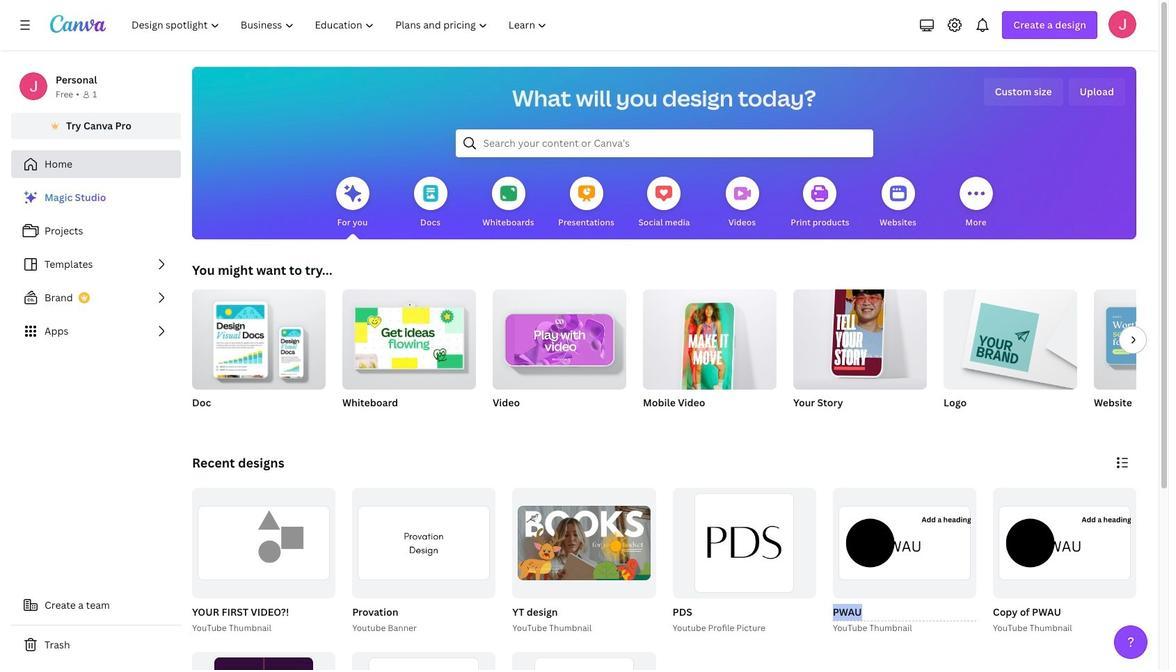 Task type: vqa. For each thing, say whether or not it's contained in the screenshot.
Reset
no



Task type: locate. For each thing, give the bounding box(es) containing it.
james peterson image
[[1109, 10, 1137, 38]]

None field
[[833, 604, 977, 622]]

None search field
[[456, 130, 874, 157]]

list
[[11, 184, 181, 345]]

group
[[794, 281, 928, 428], [794, 281, 928, 390], [192, 284, 326, 428], [192, 284, 326, 390], [343, 284, 476, 428], [343, 284, 476, 390], [493, 284, 627, 428], [493, 284, 627, 390], [643, 284, 777, 428], [643, 284, 777, 398], [944, 290, 1078, 428], [1095, 290, 1170, 428], [189, 488, 336, 636], [192, 488, 336, 599], [350, 488, 496, 636], [352, 488, 496, 599], [510, 488, 656, 636], [513, 488, 656, 599], [670, 488, 817, 636], [673, 488, 817, 599], [831, 488, 977, 636], [991, 488, 1137, 636], [192, 652, 336, 671], [352, 652, 496, 671], [513, 652, 656, 671]]

top level navigation element
[[123, 11, 560, 39]]



Task type: describe. For each thing, give the bounding box(es) containing it.
Search search field
[[484, 130, 846, 157]]



